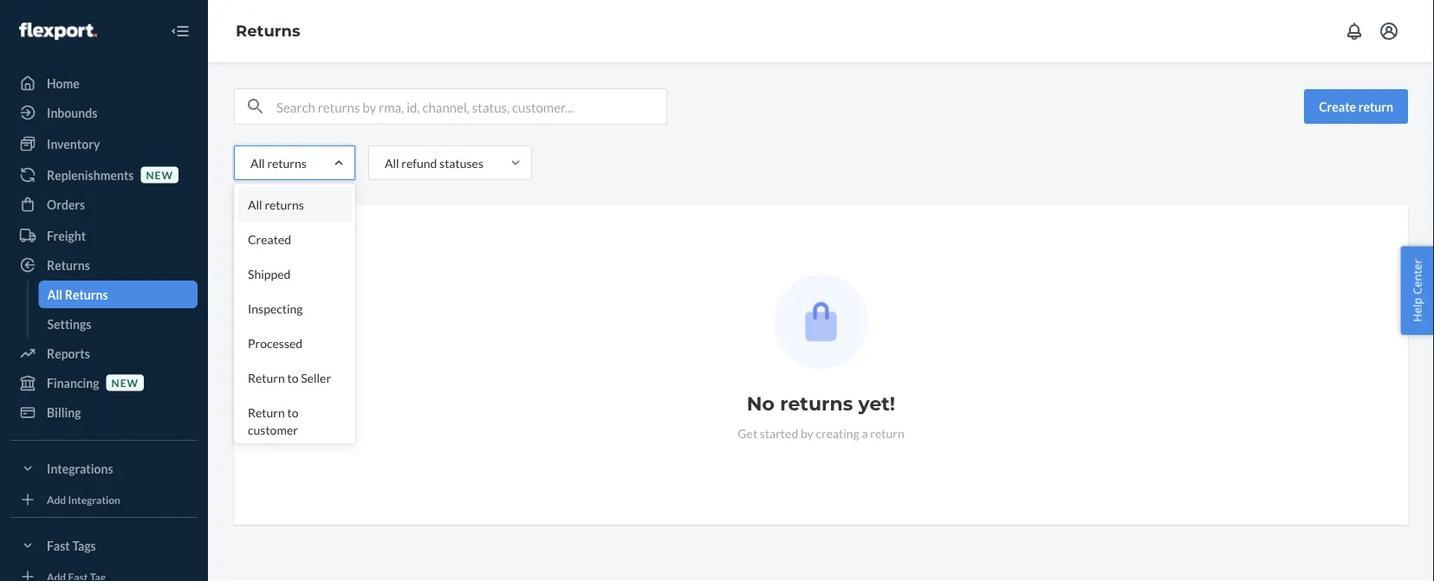 Task type: locate. For each thing, give the bounding box(es) containing it.
reports
[[47, 346, 90, 361]]

return
[[1359, 99, 1394, 114], [870, 426, 905, 441]]

no returns yet!
[[747, 392, 895, 416]]

0 horizontal spatial new
[[111, 377, 139, 389]]

empty list image
[[774, 275, 868, 369]]

return down processed
[[248, 371, 285, 385]]

tags
[[72, 539, 96, 553]]

0 vertical spatial new
[[146, 169, 173, 181]]

1 horizontal spatial return
[[1359, 99, 1394, 114]]

2 vertical spatial returns
[[780, 392, 853, 416]]

0 vertical spatial return
[[248, 371, 285, 385]]

0 vertical spatial all returns
[[250, 156, 307, 170]]

all returns
[[47, 287, 108, 302]]

1 vertical spatial all returns
[[248, 197, 304, 212]]

1 vertical spatial to
[[287, 405, 299, 420]]

create
[[1319, 99, 1356, 114]]

inspecting
[[248, 301, 303, 316]]

0 horizontal spatial returns link
[[10, 251, 198, 279]]

add integration
[[47, 494, 120, 506]]

Search returns by rma, id, channel, status, customer... text field
[[276, 89, 666, 124]]

return
[[248, 371, 285, 385], [248, 405, 285, 420]]

settings link
[[39, 310, 198, 338]]

1 vertical spatial return
[[248, 405, 285, 420]]

to inside return to customer
[[287, 405, 299, 420]]

return up customer at bottom
[[248, 405, 285, 420]]

2 to from the top
[[287, 405, 299, 420]]

return inside button
[[1359, 99, 1394, 114]]

help center button
[[1401, 246, 1434, 335]]

new
[[146, 169, 173, 181], [111, 377, 139, 389]]

all
[[250, 156, 265, 170], [385, 156, 399, 170], [248, 197, 262, 212], [47, 287, 62, 302]]

new down the reports link
[[111, 377, 139, 389]]

0 vertical spatial returns
[[267, 156, 307, 170]]

to
[[287, 371, 299, 385], [287, 405, 299, 420]]

to up customer at bottom
[[287, 405, 299, 420]]

to for seller
[[287, 371, 299, 385]]

1 vertical spatial return
[[870, 426, 905, 441]]

2 return from the top
[[248, 405, 285, 420]]

new up 'orders' link
[[146, 169, 173, 181]]

return to seller
[[248, 371, 331, 385]]

1 vertical spatial new
[[111, 377, 139, 389]]

inventory link
[[10, 130, 198, 158]]

no
[[747, 392, 775, 416]]

1 return from the top
[[248, 371, 285, 385]]

1 vertical spatial returns
[[47, 258, 90, 273]]

inbounds link
[[10, 99, 198, 127]]

return right the create
[[1359, 99, 1394, 114]]

return inside return to customer
[[248, 405, 285, 420]]

started
[[760, 426, 798, 441]]

fast tags button
[[10, 532, 198, 560]]

to left seller
[[287, 371, 299, 385]]

0 vertical spatial to
[[287, 371, 299, 385]]

inbounds
[[47, 105, 97, 120]]

create return button
[[1305, 89, 1408, 124]]

returns link
[[236, 21, 300, 40], [10, 251, 198, 279]]

returns
[[236, 21, 300, 40], [47, 258, 90, 273], [65, 287, 108, 302]]

flexport logo image
[[19, 23, 97, 40]]

inventory
[[47, 137, 100, 151]]

0 vertical spatial returns
[[236, 21, 300, 40]]

1 horizontal spatial new
[[146, 169, 173, 181]]

replenishments
[[47, 168, 134, 182]]

0 vertical spatial returns link
[[236, 21, 300, 40]]

0 vertical spatial return
[[1359, 99, 1394, 114]]

open notifications image
[[1344, 21, 1365, 42]]

all refund statuses
[[385, 156, 484, 170]]

all returns
[[250, 156, 307, 170], [248, 197, 304, 212]]

return right a
[[870, 426, 905, 441]]

open account menu image
[[1379, 21, 1400, 42]]

creating
[[816, 426, 860, 441]]

1 to from the top
[[287, 371, 299, 385]]

returns
[[267, 156, 307, 170], [265, 197, 304, 212], [780, 392, 853, 416]]

1 horizontal spatial returns link
[[236, 21, 300, 40]]

new for replenishments
[[146, 169, 173, 181]]



Task type: vqa. For each thing, say whether or not it's contained in the screenshot.
No 'orders'
no



Task type: describe. For each thing, give the bounding box(es) containing it.
integrations
[[47, 462, 113, 476]]

help center
[[1410, 259, 1425, 322]]

integration
[[68, 494, 120, 506]]

yet!
[[858, 392, 895, 416]]

add
[[47, 494, 66, 506]]

freight link
[[10, 222, 198, 250]]

customer
[[248, 423, 298, 437]]

2 vertical spatial returns
[[65, 287, 108, 302]]

integrations button
[[10, 455, 198, 483]]

get started by creating a return
[[738, 426, 905, 441]]

financing
[[47, 376, 99, 390]]

reports link
[[10, 340, 198, 367]]

center
[[1410, 259, 1425, 295]]

home
[[47, 76, 80, 91]]

fast tags
[[47, 539, 96, 553]]

billing
[[47, 405, 81, 420]]

close navigation image
[[170, 21, 191, 42]]

to for customer
[[287, 405, 299, 420]]

orders
[[47, 197, 85, 212]]

by
[[801, 426, 814, 441]]

a
[[862, 426, 868, 441]]

return for return to seller
[[248, 371, 285, 385]]

help
[[1410, 298, 1425, 322]]

all returns link
[[39, 281, 198, 309]]

billing link
[[10, 399, 198, 426]]

1 vertical spatial returns link
[[10, 251, 198, 279]]

created
[[248, 232, 291, 247]]

orders link
[[10, 191, 198, 218]]

0 horizontal spatial return
[[870, 426, 905, 441]]

create return
[[1319, 99, 1394, 114]]

statuses
[[439, 156, 484, 170]]

return for return to customer
[[248, 405, 285, 420]]

return to customer
[[248, 405, 299, 437]]

new for financing
[[111, 377, 139, 389]]

1 vertical spatial returns
[[265, 197, 304, 212]]

fast
[[47, 539, 70, 553]]

shipped
[[248, 267, 291, 281]]

get
[[738, 426, 758, 441]]

home link
[[10, 69, 198, 97]]

add integration link
[[10, 490, 198, 510]]

refund
[[401, 156, 437, 170]]

seller
[[301, 371, 331, 385]]

settings
[[47, 317, 91, 332]]

freight
[[47, 228, 86, 243]]

processed
[[248, 336, 303, 351]]



